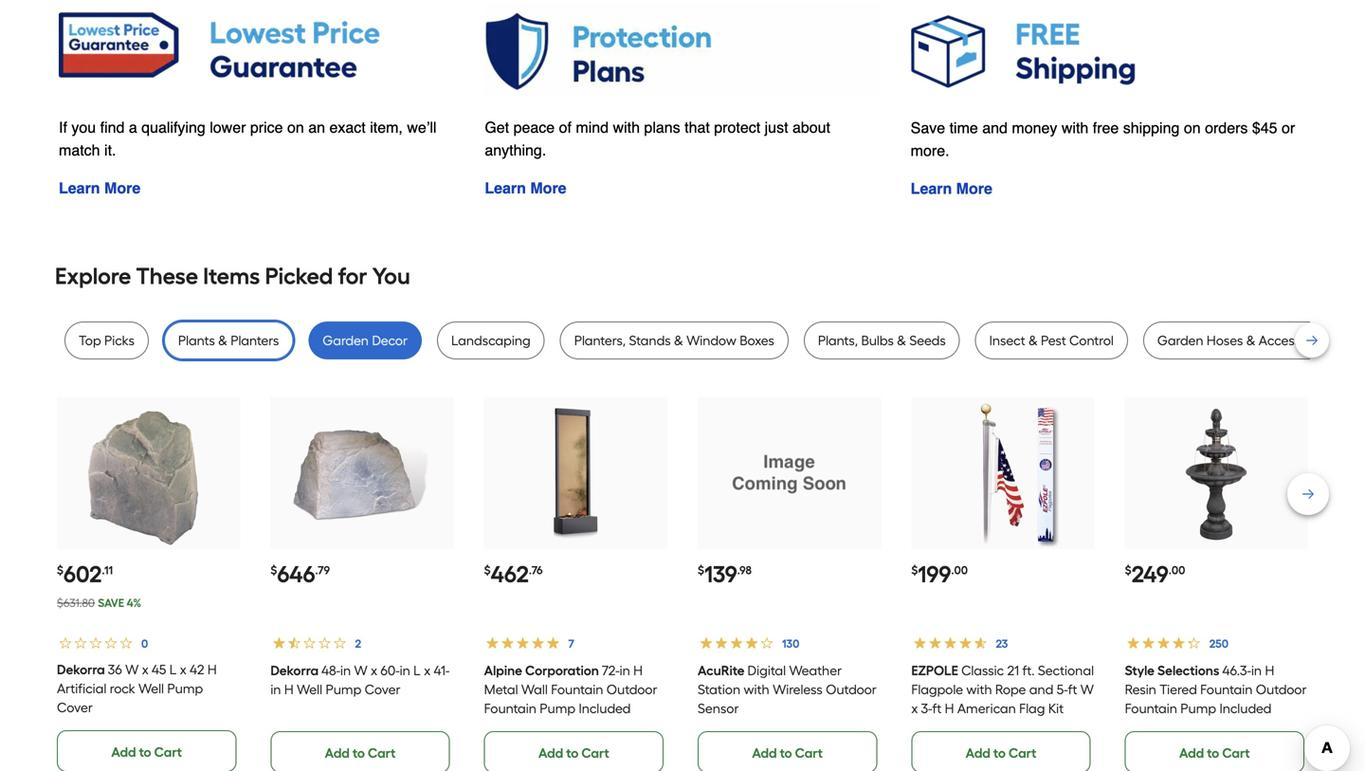 Task type: vqa. For each thing, say whether or not it's contained in the screenshot.


Task type: locate. For each thing, give the bounding box(es) containing it.
style
[[1126, 663, 1155, 679]]

add to cart link down american
[[912, 731, 1092, 771]]

72-in h metal wall fountain outdoor fountain pump included
[[484, 663, 658, 717]]

and left 5-
[[1030, 682, 1054, 698]]

anything.
[[485, 141, 547, 159]]

control
[[1070, 332, 1115, 349]]

included inside 46.3-in h resin tiered fountain outdoor fountain pump included
[[1220, 701, 1272, 717]]

1 vertical spatial and
[[1030, 682, 1054, 698]]

1 .00 from the left
[[952, 563, 969, 577]]

learn more link down it.
[[59, 179, 141, 197]]

add down digital weather station with wireless outdoor sensor
[[753, 745, 777, 761]]

fountain down metal
[[484, 701, 537, 717]]

0 horizontal spatial ft
[[933, 701, 942, 717]]

462
[[491, 561, 529, 588]]

add to cart down 36 w x 45 l x 42 h artificial rock well pump cover at left bottom
[[111, 744, 182, 760]]

w
[[125, 662, 139, 678], [354, 663, 368, 679], [1081, 682, 1095, 698]]

add to cart link down the 72-in h metal wall fountain outdoor fountain pump included
[[484, 731, 664, 771]]

fountain
[[551, 682, 604, 698], [1201, 682, 1253, 698], [484, 701, 537, 717], [1126, 701, 1178, 717]]

5 & from the left
[[1247, 332, 1256, 349]]

add to cart down american
[[966, 745, 1037, 761]]

learn more for save time and money with free shipping on orders $45 or more.
[[911, 180, 993, 197]]

add to cart down 46.3-in h resin tiered fountain outdoor fountain pump included
[[1180, 745, 1251, 761]]

add inside '462' list item
[[539, 745, 564, 761]]

add to cart down digital weather station with wireless outdoor sensor
[[753, 745, 823, 761]]

save time and money with free shipping on orders $45 or more.
[[911, 119, 1296, 159]]

1 $ from the left
[[57, 563, 64, 577]]

4 $ from the left
[[698, 563, 705, 577]]

well inside 48-in w x 60-in l x 41- in h well pump cover
[[297, 682, 323, 698]]

1 horizontal spatial on
[[1185, 119, 1202, 137]]

2 horizontal spatial more
[[957, 180, 993, 197]]

learn more down it.
[[59, 179, 141, 197]]

add to cart down 48-in w x 60-in l x 41- in h well pump cover
[[325, 745, 396, 761]]

on inside "save time and money with free shipping on orders $45 or more."
[[1185, 119, 1202, 137]]

646 list item
[[271, 397, 454, 771]]

1 vertical spatial cover
[[57, 700, 93, 716]]

add inside 139 list item
[[753, 745, 777, 761]]

60-
[[381, 663, 400, 679]]

1 vertical spatial ft
[[933, 701, 942, 717]]

& left pest
[[1029, 332, 1038, 349]]

free shipping. image
[[911, 3, 1307, 98]]

outdoor
[[607, 682, 658, 698], [826, 682, 877, 698], [1257, 682, 1308, 698]]

1 horizontal spatial learn more link
[[485, 179, 567, 197]]

1 horizontal spatial cover
[[365, 682, 401, 698]]

1 horizontal spatial dekorra
[[271, 663, 319, 679]]

alpine corporation 72-in h metal wall fountain outdoor fountain pump included image
[[503, 400, 649, 547]]

0 horizontal spatial dekorra
[[57, 662, 105, 678]]

add inside 199 list item
[[966, 745, 991, 761]]

cart down the 72-in h metal wall fountain outdoor fountain pump included
[[582, 745, 610, 761]]

metal
[[484, 682, 518, 698]]

included
[[579, 701, 631, 717], [1220, 701, 1272, 717]]

of
[[559, 119, 572, 136]]

2 .00 from the left
[[1169, 563, 1186, 577]]

hoses
[[1208, 332, 1244, 349]]

$ inside $ 139 .98
[[698, 563, 705, 577]]

add for 199
[[966, 745, 991, 761]]

2 horizontal spatial learn
[[911, 180, 953, 197]]

dekorra inside 602 list item
[[57, 662, 105, 678]]

pump
[[167, 681, 203, 697], [326, 682, 362, 698], [540, 701, 576, 717], [1181, 701, 1217, 717]]

plants
[[178, 332, 215, 349]]

resin
[[1126, 682, 1157, 698]]

add inside 646 list item
[[325, 745, 350, 761]]

plans
[[645, 119, 681, 136]]

.00 inside $ 199 .00
[[952, 563, 969, 577]]

1 horizontal spatial l
[[414, 663, 421, 679]]

with down classic
[[967, 682, 993, 698]]

outdoor inside digital weather station with wireless outdoor sensor
[[826, 682, 877, 698]]

$ inside $ 249 .00
[[1126, 563, 1132, 577]]

outdoor inside the 72-in h metal wall fountain outdoor fountain pump included
[[607, 682, 658, 698]]

more down the anything. at the left top of page
[[531, 179, 567, 197]]

fountain down 46.3-
[[1201, 682, 1253, 698]]

cart inside 602 list item
[[154, 744, 182, 760]]

more for of
[[531, 179, 567, 197]]

fountain down corporation
[[551, 682, 604, 698]]

pump inside 48-in w x 60-in l x 41- in h well pump cover
[[326, 682, 362, 698]]

to inside 199 list item
[[994, 745, 1006, 761]]

explore these items picked for you
[[55, 262, 411, 290]]

3-
[[922, 701, 933, 717]]

to for 462
[[567, 745, 579, 761]]

learn
[[59, 179, 100, 197], [485, 179, 526, 197], [911, 180, 953, 197]]

.76
[[529, 563, 543, 577]]

cart inside 199 list item
[[1009, 745, 1037, 761]]

add for 249
[[1180, 745, 1205, 761]]

add to cart down the 72-in h metal wall fountain outdoor fountain pump included
[[539, 745, 610, 761]]

learn more down more.
[[911, 180, 993, 197]]

1 horizontal spatial included
[[1220, 701, 1272, 717]]

add for 646
[[325, 745, 350, 761]]

$ for 249
[[1126, 563, 1132, 577]]

ft.
[[1023, 663, 1035, 679]]

corporation
[[526, 663, 599, 679]]

cart down 36 w x 45 l x 42 h artificial rock well pump cover at left bottom
[[154, 744, 182, 760]]

cart
[[154, 744, 182, 760], [368, 745, 396, 761], [582, 745, 610, 761], [796, 745, 823, 761], [1009, 745, 1037, 761], [1223, 745, 1251, 761]]

to for 199
[[994, 745, 1006, 761]]

add to cart link inside 199 list item
[[912, 731, 1092, 771]]

3 & from the left
[[898, 332, 907, 349]]

qualifying
[[142, 119, 206, 136]]

x left 45
[[142, 662, 149, 678]]

more down it.
[[104, 179, 141, 197]]

with down digital
[[744, 682, 770, 698]]

learn more link down more.
[[911, 180, 993, 197]]

dekorra
[[57, 662, 105, 678], [271, 663, 319, 679]]

1 included from the left
[[579, 701, 631, 717]]

0 horizontal spatial w
[[125, 662, 139, 678]]

these
[[136, 262, 198, 290]]

in
[[341, 663, 351, 679], [400, 663, 411, 679], [620, 663, 631, 679], [1252, 663, 1263, 679], [271, 682, 281, 698]]

add to cart link down 36 w x 45 l x 42 h artificial rock well pump cover at left bottom
[[57, 730, 237, 771]]

.98
[[738, 563, 752, 577]]

602
[[64, 561, 102, 588]]

picked
[[265, 262, 333, 290]]

cart inside 646 list item
[[368, 745, 396, 761]]

outdoor inside 46.3-in h resin tiered fountain outdoor fountain pump included
[[1257, 682, 1308, 698]]

on for orders
[[1185, 119, 1202, 137]]

learn more down the anything. at the left top of page
[[485, 179, 567, 197]]

cover down 60-
[[365, 682, 401, 698]]

.00 for 199
[[952, 563, 969, 577]]

l inside 48-in w x 60-in l x 41- in h well pump cover
[[414, 663, 421, 679]]

garden left hoses
[[1158, 332, 1204, 349]]

1 horizontal spatial ft
[[1069, 682, 1078, 698]]

flagpole
[[912, 682, 964, 698]]

add to cart link inside 602 list item
[[57, 730, 237, 771]]

to down the 72-in h metal wall fountain outdoor fountain pump included
[[567, 745, 579, 761]]

outdoor for 462
[[607, 682, 658, 698]]

add to cart link inside 139 list item
[[698, 731, 878, 771]]

garden left decor
[[323, 332, 369, 349]]

& right hoses
[[1247, 332, 1256, 349]]

4 & from the left
[[1029, 332, 1038, 349]]

pump inside 46.3-in h resin tiered fountain outdoor fountain pump included
[[1181, 701, 1217, 717]]

save
[[98, 596, 124, 610]]

$ 199 .00
[[912, 561, 969, 588]]

to inside 602 list item
[[139, 744, 151, 760]]

3 outdoor from the left
[[1257, 682, 1308, 698]]

cart inside '462' list item
[[582, 745, 610, 761]]

2 horizontal spatial learn more
[[911, 180, 993, 197]]

with inside "save time and money with free shipping on orders $45 or more."
[[1062, 119, 1089, 137]]

w left 60-
[[354, 663, 368, 679]]

add inside 249 list item
[[1180, 745, 1205, 761]]

cart down flag
[[1009, 745, 1037, 761]]

add to cart inside '462' list item
[[539, 745, 610, 761]]

to inside 249 list item
[[1208, 745, 1220, 761]]

0 horizontal spatial garden
[[323, 332, 369, 349]]

x left 60-
[[371, 663, 378, 679]]

w inside classic 21 ft. sectional flagpole with rope and 5-ft w x 3-ft h american flag kit
[[1081, 682, 1095, 698]]

h inside the 72-in h metal wall fountain outdoor fountain pump included
[[634, 663, 643, 679]]

dekorra left 48-
[[271, 663, 319, 679]]

and
[[983, 119, 1008, 137], [1030, 682, 1054, 698]]

249
[[1132, 561, 1169, 588]]

x
[[142, 662, 149, 678], [180, 662, 187, 678], [371, 663, 378, 679], [424, 663, 431, 679], [912, 701, 918, 717]]

.00 for 249
[[1169, 563, 1186, 577]]

learn more for get peace of mind with plans that protect just about anything.
[[485, 179, 567, 197]]

$ for 646
[[271, 563, 277, 577]]

on inside the if you find a qualifying lower price on an exact item, we'll match it.
[[287, 119, 304, 136]]

pump down tiered
[[1181, 701, 1217, 717]]

to inside 139 list item
[[780, 745, 793, 761]]

2 $ from the left
[[271, 563, 277, 577]]

add to cart link for 249
[[1126, 731, 1305, 771]]

add down rock
[[111, 744, 136, 760]]

cart down wireless
[[796, 745, 823, 761]]

more down time
[[957, 180, 993, 197]]

cart inside 249 list item
[[1223, 745, 1251, 761]]

learn down "match"
[[59, 179, 100, 197]]

add down 48-in w x 60-in l x 41- in h well pump cover
[[325, 745, 350, 761]]

add for 139
[[753, 745, 777, 761]]

to down 48-in w x 60-in l x 41- in h well pump cover
[[353, 745, 365, 761]]

$ for 462
[[484, 563, 491, 577]]

1 horizontal spatial outdoor
[[826, 682, 877, 698]]

if
[[59, 119, 67, 136]]

1 horizontal spatial learn
[[485, 179, 526, 197]]

$ 602 .11
[[57, 561, 113, 588]]

3 $ from the left
[[484, 563, 491, 577]]

$ for 139
[[698, 563, 705, 577]]

0 horizontal spatial learn
[[59, 179, 100, 197]]

learn down the anything. at the left top of page
[[485, 179, 526, 197]]

add to cart link inside 249 list item
[[1126, 731, 1305, 771]]

0 horizontal spatial learn more
[[59, 179, 141, 197]]

outdoor for 249
[[1257, 682, 1308, 698]]

5 $ from the left
[[912, 563, 919, 577]]

to down digital weather station with wireless outdoor sensor
[[780, 745, 793, 761]]

& right plants
[[218, 332, 228, 349]]

0 horizontal spatial and
[[983, 119, 1008, 137]]

lowest price guarantee. image
[[59, 3, 455, 97]]

add to cart inside 139 list item
[[753, 745, 823, 761]]

to inside '462' list item
[[567, 745, 579, 761]]

planters,
[[575, 332, 626, 349]]

we'll
[[407, 119, 437, 136]]

w inside 36 w x 45 l x 42 h artificial rock well pump cover
[[125, 662, 139, 678]]

6 $ from the left
[[1126, 563, 1132, 577]]

1 outdoor from the left
[[607, 682, 658, 698]]

included down the 72-
[[579, 701, 631, 717]]

add inside 602 list item
[[111, 744, 136, 760]]

cart down 46.3-in h resin tiered fountain outdoor fountain pump included
[[1223, 745, 1251, 761]]

you
[[372, 262, 411, 290]]

boxes
[[740, 332, 775, 349]]

to down 36 w x 45 l x 42 h artificial rock well pump cover at left bottom
[[139, 744, 151, 760]]

orders
[[1206, 119, 1249, 137]]

more
[[104, 179, 141, 197], [531, 179, 567, 197], [957, 180, 993, 197]]

and right time
[[983, 119, 1008, 137]]

add to cart link down digital weather station with wireless outdoor sensor
[[698, 731, 878, 771]]

1 horizontal spatial learn more
[[485, 179, 567, 197]]

well down 48-
[[297, 682, 323, 698]]

2 horizontal spatial outdoor
[[1257, 682, 1308, 698]]

add to cart inside 249 list item
[[1180, 745, 1251, 761]]

199
[[919, 561, 952, 588]]

1 horizontal spatial well
[[297, 682, 323, 698]]

learn for get peace of mind with plans that protect just about anything.
[[485, 179, 526, 197]]

on left an
[[287, 119, 304, 136]]

pump down 42
[[167, 681, 203, 697]]

1 garden from the left
[[323, 332, 369, 349]]

included for 462
[[579, 701, 631, 717]]

learn down more.
[[911, 180, 953, 197]]

21
[[1008, 663, 1020, 679]]

item,
[[370, 119, 403, 136]]

add down tiered
[[1180, 745, 1205, 761]]

w right 36
[[125, 662, 139, 678]]

0 vertical spatial and
[[983, 119, 1008, 137]]

add to cart for 646
[[325, 745, 396, 761]]

0 horizontal spatial on
[[287, 119, 304, 136]]

h inside 48-in w x 60-in l x 41- in h well pump cover
[[284, 682, 294, 698]]

0 vertical spatial cover
[[365, 682, 401, 698]]

x left the 41-
[[424, 663, 431, 679]]

match
[[59, 141, 100, 159]]

style selections 46.3-in h resin tiered fountain outdoor fountain pump included image
[[1144, 400, 1291, 547]]

add to cart link for 646
[[271, 731, 450, 771]]

2 & from the left
[[674, 332, 684, 349]]

l inside 36 w x 45 l x 42 h artificial rock well pump cover
[[170, 662, 177, 678]]

2 included from the left
[[1220, 701, 1272, 717]]

x left 3-
[[912, 701, 918, 717]]

$ inside $ 462 .76
[[484, 563, 491, 577]]

add to cart link for 462
[[484, 731, 664, 771]]

if you find a qualifying lower price on an exact item, we'll match it.
[[59, 119, 437, 159]]

dekorra inside 646 list item
[[271, 663, 319, 679]]

0 horizontal spatial well
[[138, 681, 164, 697]]

add to cart inside 646 list item
[[325, 745, 396, 761]]

with left the free
[[1062, 119, 1089, 137]]

0 horizontal spatial included
[[579, 701, 631, 717]]

add to cart link inside 646 list item
[[271, 731, 450, 771]]

0 horizontal spatial outdoor
[[607, 682, 658, 698]]

add to cart link down 48-in w x 60-in l x 41- in h well pump cover
[[271, 731, 450, 771]]

cart inside 139 list item
[[796, 745, 823, 761]]

protection plans. image
[[485, 3, 881, 97]]

&
[[218, 332, 228, 349], [674, 332, 684, 349], [898, 332, 907, 349], [1029, 332, 1038, 349], [1247, 332, 1256, 349]]

l
[[170, 662, 177, 678], [414, 663, 421, 679]]

with right mind
[[613, 119, 640, 136]]

1 horizontal spatial and
[[1030, 682, 1054, 698]]

to
[[139, 744, 151, 760], [353, 745, 365, 761], [567, 745, 579, 761], [780, 745, 793, 761], [994, 745, 1006, 761], [1208, 745, 1220, 761]]

ft down sectional
[[1069, 682, 1078, 698]]

included inside the 72-in h metal wall fountain outdoor fountain pump included
[[579, 701, 631, 717]]

42
[[190, 662, 204, 678]]

fountain down resin
[[1126, 701, 1178, 717]]

learn for if you find a qualifying lower price on an exact item, we'll match it.
[[59, 179, 100, 197]]

in inside 46.3-in h resin tiered fountain outdoor fountain pump included
[[1252, 663, 1263, 679]]

0 horizontal spatial more
[[104, 179, 141, 197]]

on left orders
[[1185, 119, 1202, 137]]

$ inside $ 199 .00
[[912, 563, 919, 577]]

& for plants, bulbs & seeds
[[898, 332, 907, 349]]

digital
[[748, 663, 786, 679]]

add to cart link inside '462' list item
[[484, 731, 664, 771]]

just
[[765, 119, 789, 136]]

insect & pest control
[[990, 332, 1115, 349]]

36 w x 45 l x 42 h artificial rock well pump cover
[[57, 662, 217, 716]]

pump down 48-
[[326, 682, 362, 698]]

ft down flagpole
[[933, 701, 942, 717]]

.00 inside $ 249 .00
[[1169, 563, 1186, 577]]

5-
[[1057, 682, 1069, 698]]

462 list item
[[484, 397, 668, 771]]

add down wall in the left bottom of the page
[[539, 745, 564, 761]]

garden decor
[[323, 332, 408, 349]]

1 horizontal spatial .00
[[1169, 563, 1186, 577]]

1 horizontal spatial w
[[354, 663, 368, 679]]

add to cart for 462
[[539, 745, 610, 761]]

in inside the 72-in h metal wall fountain outdoor fountain pump included
[[620, 663, 631, 679]]

2 horizontal spatial w
[[1081, 682, 1095, 698]]

dekorra up artificial
[[57, 662, 105, 678]]

$ 249 .00
[[1126, 561, 1186, 588]]

cart down 48-in w x 60-in l x 41- in h well pump cover
[[368, 745, 396, 761]]

style selections
[[1126, 663, 1220, 679]]

landscaping
[[452, 332, 531, 349]]

1 horizontal spatial garden
[[1158, 332, 1204, 349]]

x left 42
[[180, 662, 187, 678]]

wireless
[[773, 682, 823, 698]]

well down 45
[[138, 681, 164, 697]]

pump down wall in the left bottom of the page
[[540, 701, 576, 717]]

accessories
[[1260, 332, 1330, 349]]

2 horizontal spatial learn more link
[[911, 180, 993, 197]]

cart for 646
[[368, 745, 396, 761]]

.00
[[952, 563, 969, 577], [1169, 563, 1186, 577]]

2 garden from the left
[[1158, 332, 1204, 349]]

h
[[208, 662, 217, 678], [634, 663, 643, 679], [1266, 663, 1275, 679], [284, 682, 294, 698], [945, 701, 955, 717]]

to inside 646 list item
[[353, 745, 365, 761]]

learn more for if you find a qualifying lower price on an exact item, we'll match it.
[[59, 179, 141, 197]]

included down 46.3-
[[1220, 701, 1272, 717]]

& right stands
[[674, 332, 684, 349]]

on
[[287, 119, 304, 136], [1185, 119, 1202, 137]]

$ inside $ 646 .79
[[271, 563, 277, 577]]

$ inside $ 602 .11
[[57, 563, 64, 577]]

cover down artificial
[[57, 700, 93, 716]]

0 horizontal spatial learn more link
[[59, 179, 141, 197]]

add to cart inside 199 list item
[[966, 745, 1037, 761]]

with inside classic 21 ft. sectional flagpole with rope and 5-ft w x 3-ft h american flag kit
[[967, 682, 993, 698]]

add to cart link down 46.3-in h resin tiered fountain outdoor fountain pump included
[[1126, 731, 1305, 771]]

0 horizontal spatial .00
[[952, 563, 969, 577]]

l right 45
[[170, 662, 177, 678]]

learn more link
[[59, 179, 141, 197], [485, 179, 567, 197], [911, 180, 993, 197]]

0 horizontal spatial l
[[170, 662, 177, 678]]

to down american
[[994, 745, 1006, 761]]

w right 5-
[[1081, 682, 1095, 698]]

& right bulbs
[[898, 332, 907, 349]]

2 outdoor from the left
[[826, 682, 877, 698]]

learn more
[[59, 179, 141, 197], [485, 179, 567, 197], [911, 180, 993, 197]]

249 list item
[[1126, 397, 1309, 771]]

0 horizontal spatial cover
[[57, 700, 93, 716]]

add down american
[[966, 745, 991, 761]]

l left the 41-
[[414, 663, 421, 679]]

cart for 249
[[1223, 745, 1251, 761]]

learn more link down the anything. at the left top of page
[[485, 179, 567, 197]]

dekorra for in
[[271, 663, 319, 679]]

1 horizontal spatial more
[[531, 179, 567, 197]]

to down 46.3-in h resin tiered fountain outdoor fountain pump included
[[1208, 745, 1220, 761]]



Task type: describe. For each thing, give the bounding box(es) containing it.
cart for 199
[[1009, 745, 1037, 761]]

sensor
[[698, 701, 739, 717]]

.11
[[102, 563, 113, 577]]

ezpole classic 21 ft. sectional flagpole with rope and 5-ft w x 3-ft h american flag kit image
[[930, 400, 1077, 547]]

learn more link for if you find a qualifying lower price on an exact item, we'll match it.
[[59, 179, 141, 197]]

add to cart for 139
[[753, 745, 823, 761]]

46.3-
[[1223, 663, 1252, 679]]

dekorra 48-in w x 60-in l x 41-in h well pump cover image
[[289, 400, 436, 547]]

0 vertical spatial ft
[[1069, 682, 1078, 698]]

45
[[152, 662, 166, 678]]

199 list item
[[912, 397, 1095, 771]]

garden for garden decor
[[323, 332, 369, 349]]

.79
[[315, 563, 330, 577]]

w inside 48-in w x 60-in l x 41- in h well pump cover
[[354, 663, 368, 679]]

$ 646 .79
[[271, 561, 330, 588]]

insect
[[990, 332, 1026, 349]]

4%
[[127, 596, 141, 610]]

1 & from the left
[[218, 332, 228, 349]]

48-
[[322, 663, 341, 679]]

in for 249
[[1252, 663, 1263, 679]]

explore
[[55, 262, 131, 290]]

in for 462
[[620, 663, 631, 679]]

h inside 46.3-in h resin tiered fountain outdoor fountain pump included
[[1266, 663, 1275, 679]]

139
[[705, 561, 738, 588]]

add to cart inside 602 list item
[[111, 744, 182, 760]]

included for 249
[[1220, 701, 1272, 717]]

save
[[911, 119, 946, 137]]

add to cart link for 199
[[912, 731, 1092, 771]]

h inside 36 w x 45 l x 42 h artificial rock well pump cover
[[208, 662, 217, 678]]

and inside classic 21 ft. sectional flagpole with rope and 5-ft w x 3-ft h american flag kit
[[1030, 682, 1054, 698]]

with inside get peace of mind with plans that protect just about anything.
[[613, 119, 640, 136]]

dekorra for rock
[[57, 662, 105, 678]]

to for 139
[[780, 745, 793, 761]]

picks
[[104, 332, 135, 349]]

$ for 602
[[57, 563, 64, 577]]

find
[[100, 119, 125, 136]]

you
[[71, 119, 96, 136]]

$ 139 .98
[[698, 561, 752, 588]]

an
[[309, 119, 325, 136]]

more.
[[911, 142, 950, 159]]

protect
[[715, 119, 761, 136]]

cover inside 48-in w x 60-in l x 41- in h well pump cover
[[365, 682, 401, 698]]

peace
[[514, 119, 555, 136]]

planters
[[231, 332, 279, 349]]

about
[[793, 119, 831, 136]]

dekorra 36 w x 45 l x 42 h artificial rock well pump cover image
[[75, 400, 222, 547]]

acurite digital weather station with wireless outdoor sensor image
[[716, 400, 863, 547]]

alpine corporation
[[484, 663, 599, 679]]

plants, bulbs & seeds
[[818, 332, 946, 349]]

add to cart for 249
[[1180, 745, 1251, 761]]

646
[[277, 561, 315, 588]]

x inside classic 21 ft. sectional flagpole with rope and 5-ft w x 3-ft h american flag kit
[[912, 701, 918, 717]]

top picks
[[79, 332, 135, 349]]

with inside digital weather station with wireless outdoor sensor
[[744, 682, 770, 698]]

get peace of mind with plans that protect just about anything.
[[485, 119, 831, 159]]

$631.80
[[57, 596, 95, 610]]

to for 249
[[1208, 745, 1220, 761]]

46.3-in h resin tiered fountain outdoor fountain pump included
[[1126, 663, 1308, 717]]

lower
[[210, 119, 246, 136]]

48-in w x 60-in l x 41- in h well pump cover
[[271, 663, 450, 698]]

or
[[1283, 119, 1296, 137]]

garden for garden hoses & accessories
[[1158, 332, 1204, 349]]

add to cart for 199
[[966, 745, 1037, 761]]

station
[[698, 682, 741, 698]]

cover inside 36 w x 45 l x 42 h artificial rock well pump cover
[[57, 700, 93, 716]]

pump inside the 72-in h metal wall fountain outdoor fountain pump included
[[540, 701, 576, 717]]

learn for save time and money with free shipping on orders $45 or more.
[[911, 180, 953, 197]]

money
[[1013, 119, 1058, 137]]

top
[[79, 332, 101, 349]]

h inside classic 21 ft. sectional flagpole with rope and 5-ft w x 3-ft h american flag kit
[[945, 701, 955, 717]]

get
[[485, 119, 510, 136]]

time
[[950, 119, 979, 137]]

more for and
[[957, 180, 993, 197]]

pump inside 36 w x 45 l x 42 h artificial rock well pump cover
[[167, 681, 203, 697]]

mind
[[576, 119, 609, 136]]

garden hoses & accessories
[[1158, 332, 1330, 349]]

artificial
[[57, 681, 107, 697]]

tiered
[[1160, 682, 1198, 698]]

selections
[[1158, 663, 1220, 679]]

bulbs
[[862, 332, 894, 349]]

602 list item
[[57, 397, 240, 771]]

sectional
[[1039, 663, 1095, 679]]

american
[[958, 701, 1017, 717]]

plants & planters
[[178, 332, 279, 349]]

free
[[1094, 119, 1120, 137]]

add for 462
[[539, 745, 564, 761]]

decor
[[372, 332, 408, 349]]

seeds
[[910, 332, 946, 349]]

to for 646
[[353, 745, 365, 761]]

learn more link for save time and money with free shipping on orders $45 or more.
[[911, 180, 993, 197]]

36
[[108, 662, 122, 678]]

rock
[[110, 681, 135, 697]]

cart for 462
[[582, 745, 610, 761]]

price
[[250, 119, 283, 136]]

window
[[687, 332, 737, 349]]

shipping
[[1124, 119, 1180, 137]]

ezpole
[[912, 663, 959, 679]]

learn more link for get peace of mind with plans that protect just about anything.
[[485, 179, 567, 197]]

& for garden hoses & accessories
[[1247, 332, 1256, 349]]

kit
[[1049, 701, 1064, 717]]

on for an
[[287, 119, 304, 136]]

digital weather station with wireless outdoor sensor
[[698, 663, 877, 717]]

that
[[685, 119, 710, 136]]

41-
[[434, 663, 450, 679]]

weather
[[790, 663, 842, 679]]

planters, stands & window boxes
[[575, 332, 775, 349]]

& for planters, stands & window boxes
[[674, 332, 684, 349]]

add to cart link for 139
[[698, 731, 878, 771]]

$ for 199
[[912, 563, 919, 577]]

for
[[338, 262, 367, 290]]

classic
[[962, 663, 1005, 679]]

classic 21 ft. sectional flagpole with rope and 5-ft w x 3-ft h american flag kit
[[912, 663, 1095, 717]]

more for find
[[104, 179, 141, 197]]

well inside 36 w x 45 l x 42 h artificial rock well pump cover
[[138, 681, 164, 697]]

flag
[[1020, 701, 1046, 717]]

139 list item
[[698, 397, 882, 771]]

cart for 139
[[796, 745, 823, 761]]

alpine
[[484, 663, 523, 679]]

pest
[[1042, 332, 1067, 349]]

and inside "save time and money with free shipping on orders $45 or more."
[[983, 119, 1008, 137]]

plants,
[[818, 332, 859, 349]]

in for 646
[[341, 663, 351, 679]]

72-
[[602, 663, 620, 679]]

exact
[[330, 119, 366, 136]]



